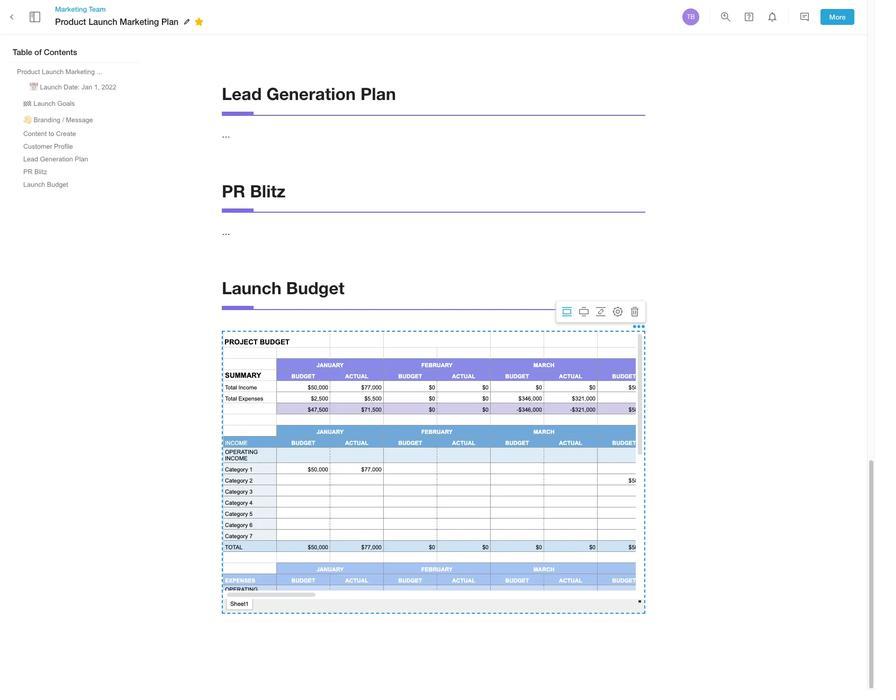 Task type: locate. For each thing, give the bounding box(es) containing it.
0 horizontal spatial generation
[[40, 156, 73, 163]]

0 horizontal spatial budget
[[47, 181, 68, 188]]

2 … from the top
[[222, 227, 230, 237]]

marketing up 📅 launch date: jan 1, 2022 button
[[66, 68, 95, 76]]

lead generation plan
[[222, 84, 396, 104]]

1 vertical spatial pr
[[222, 181, 245, 201]]

table of contents
[[13, 47, 77, 57]]

launch inside button
[[40, 84, 62, 91]]

customer
[[23, 143, 52, 150]]

jan
[[82, 84, 92, 91]]

1 vertical spatial blitz
[[250, 181, 285, 201]]

budget
[[47, 181, 68, 188], [286, 278, 345, 298]]

0 horizontal spatial blitz
[[34, 168, 47, 176]]

pr inside content to create customer profile lead generation plan pr blitz launch budget
[[23, 168, 33, 176]]

product for product launch marketing ...
[[17, 68, 40, 76]]

0 vertical spatial pr
[[23, 168, 33, 176]]

0 vertical spatial lead
[[222, 84, 262, 104]]

1 vertical spatial plan
[[360, 84, 396, 104]]

🏁
[[23, 100, 32, 107]]

team
[[89, 5, 106, 13]]

1 vertical spatial generation
[[40, 156, 73, 163]]

product launch marketing ... button
[[13, 66, 106, 78]]

product inside button
[[17, 68, 40, 76]]

1 horizontal spatial budget
[[286, 278, 345, 298]]

launch for 🏁 launch goals
[[34, 100, 56, 107]]

budget inside content to create customer profile lead generation plan pr blitz launch budget
[[47, 181, 68, 188]]

0 horizontal spatial plan
[[75, 156, 88, 163]]

1 vertical spatial product
[[17, 68, 40, 76]]

plan
[[161, 16, 179, 26], [360, 84, 396, 104], [75, 156, 88, 163]]

create
[[56, 130, 76, 138]]

…
[[222, 130, 230, 139], [222, 227, 230, 237]]

product up "📅"
[[17, 68, 40, 76]]

product for product launch marketing plan
[[55, 16, 86, 26]]

🏁 launch goals
[[23, 100, 75, 107]]

/
[[62, 116, 64, 124]]

marketing team
[[55, 5, 106, 13]]

launch for 📅 launch date: jan 1, 2022
[[40, 84, 62, 91]]

marketing down marketing team link
[[120, 16, 159, 26]]

1 vertical spatial lead
[[23, 156, 38, 163]]

0 vertical spatial generation
[[266, 84, 356, 104]]

of
[[34, 47, 42, 57]]

0 vertical spatial marketing
[[55, 5, 87, 13]]

0 vertical spatial product
[[55, 16, 86, 26]]

generation inside content to create customer profile lead generation plan pr blitz launch budget
[[40, 156, 73, 163]]

0 horizontal spatial product
[[17, 68, 40, 76]]

👋 branding / message
[[23, 116, 93, 124]]

2 horizontal spatial plan
[[360, 84, 396, 104]]

marketing inside button
[[66, 68, 95, 76]]

1 vertical spatial …
[[222, 227, 230, 237]]

to
[[49, 130, 54, 138]]

0 vertical spatial budget
[[47, 181, 68, 188]]

1,
[[94, 84, 100, 91]]

launch
[[88, 16, 117, 26], [42, 68, 64, 76], [40, 84, 62, 91], [34, 100, 56, 107], [23, 181, 45, 188], [222, 278, 281, 298]]

product
[[55, 16, 86, 26], [17, 68, 40, 76]]

launch budget button
[[19, 179, 72, 191]]

goals
[[57, 100, 75, 107]]

lead inside content to create customer profile lead generation plan pr blitz launch budget
[[23, 156, 38, 163]]

1 horizontal spatial product
[[55, 16, 86, 26]]

2 vertical spatial plan
[[75, 156, 88, 163]]

0 vertical spatial blitz
[[34, 168, 47, 176]]

marketing left team
[[55, 5, 87, 13]]

0 horizontal spatial lead
[[23, 156, 38, 163]]

product down marketing team
[[55, 16, 86, 26]]

1 horizontal spatial plan
[[161, 16, 179, 26]]

1 vertical spatial marketing
[[120, 16, 159, 26]]

content to create button
[[19, 128, 80, 140]]

pr
[[23, 168, 33, 176], [222, 181, 245, 201]]

lead
[[222, 84, 262, 104], [23, 156, 38, 163]]

1 horizontal spatial lead
[[222, 84, 262, 104]]

2 vertical spatial marketing
[[66, 68, 95, 76]]

0 vertical spatial plan
[[161, 16, 179, 26]]

0 vertical spatial …
[[222, 130, 230, 139]]

0 horizontal spatial pr
[[23, 168, 33, 176]]

blitz
[[34, 168, 47, 176], [250, 181, 285, 201]]

generation
[[266, 84, 356, 104], [40, 156, 73, 163]]

message
[[66, 116, 93, 124]]

marketing
[[55, 5, 87, 13], [120, 16, 159, 26], [66, 68, 95, 76]]



Task type: describe. For each thing, give the bounding box(es) containing it.
1 horizontal spatial blitz
[[250, 181, 285, 201]]

product launch marketing plan
[[55, 16, 179, 26]]

more
[[829, 13, 846, 21]]

customer profile button
[[19, 141, 77, 152]]

blitz inside content to create customer profile lead generation plan pr blitz launch budget
[[34, 168, 47, 176]]

👋 branding / message button
[[19, 112, 97, 127]]

1 vertical spatial budget
[[286, 278, 345, 298]]

branding
[[34, 116, 60, 124]]

more button
[[821, 9, 854, 25]]

📅 launch date: jan 1, 2022 button
[[25, 79, 121, 94]]

📅
[[30, 84, 38, 91]]

2022
[[102, 84, 116, 91]]

...
[[97, 68, 102, 76]]

contents
[[44, 47, 77, 57]]

product launch marketing ...
[[17, 68, 102, 76]]

👋
[[23, 116, 32, 124]]

content
[[23, 130, 47, 138]]

lead generation plan button
[[19, 154, 92, 165]]

marketing for product launch marketing ...
[[66, 68, 95, 76]]

plan inside content to create customer profile lead generation plan pr blitz launch budget
[[75, 156, 88, 163]]

table
[[13, 47, 32, 57]]

pr blitz button
[[19, 166, 51, 178]]

1 horizontal spatial pr
[[222, 181, 245, 201]]

launch for product launch marketing plan
[[88, 16, 117, 26]]

date:
[[64, 84, 80, 91]]

marketing for product launch marketing plan
[[120, 16, 159, 26]]

launch budget
[[222, 278, 345, 298]]

content to create customer profile lead generation plan pr blitz launch budget
[[23, 130, 88, 188]]

tb button
[[681, 7, 701, 27]]

launch inside content to create customer profile lead generation plan pr blitz launch budget
[[23, 181, 45, 188]]

marketing team link
[[55, 4, 207, 14]]

pr blitz
[[222, 181, 285, 201]]

🏁 launch goals button
[[19, 95, 79, 111]]

tb
[[687, 13, 695, 21]]

launch for product launch marketing ...
[[42, 68, 64, 76]]

📅 launch date: jan 1, 2022
[[30, 84, 116, 91]]

1 … from the top
[[222, 130, 230, 139]]

profile
[[54, 143, 73, 150]]

1 horizontal spatial generation
[[266, 84, 356, 104]]



Task type: vqa. For each thing, say whether or not it's contained in the screenshot.
the is
no



